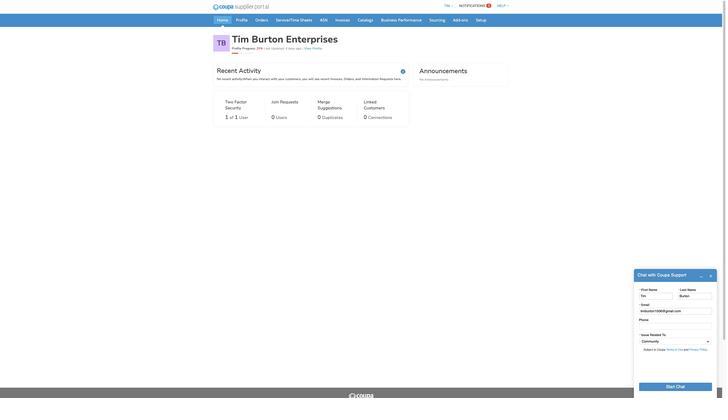 Task type: describe. For each thing, give the bounding box(es) containing it.
two factor security
[[225, 99, 247, 111]]

tb
[[217, 39, 226, 48]]

1 1 from the left
[[225, 114, 228, 121]]

announcements no announcements
[[420, 67, 468, 82]]

join
[[272, 99, 279, 105]]

progress
[[242, 46, 255, 51]]

privacy policy link
[[690, 349, 707, 352]]

burton
[[252, 33, 284, 46]]

terms
[[667, 349, 674, 352]]

add-
[[453, 17, 462, 23]]

merge suggestions link
[[318, 99, 351, 112]]

chat
[[638, 273, 647, 278]]

will
[[309, 77, 314, 81]]

2 recent from the left
[[321, 77, 330, 81]]

profile right view
[[313, 46, 322, 51]]

* first name
[[640, 289, 658, 292]]

|
[[303, 46, 303, 51]]

home
[[217, 17, 228, 23]]

1 you from the left
[[253, 77, 258, 81]]

view profile link
[[304, 46, 322, 51]]

catalogs
[[358, 17, 374, 23]]

information
[[362, 77, 379, 81]]

performance
[[398, 17, 422, 23]]

activity
[[239, 67, 261, 75]]

support
[[672, 273, 687, 278]]

security
[[225, 105, 241, 111]]

privacy
[[690, 349, 699, 352]]

1 vertical spatial coupa supplier portal image
[[348, 394, 374, 399]]

invoices
[[336, 17, 350, 23]]

* issue related to
[[640, 334, 666, 337]]

none field inside chat with coupa support dialog
[[639, 338, 712, 345]]

enterprises
[[286, 33, 338, 46]]

additional information image
[[401, 69, 406, 74]]

coupa for terms
[[657, 349, 666, 352]]

4
[[286, 46, 288, 51]]

0 horizontal spatial requests
[[280, 99, 299, 105]]

phone
[[639, 319, 649, 322]]

* for last
[[679, 289, 680, 292]]

tb image
[[213, 35, 230, 52]]

here.
[[394, 77, 402, 81]]

0 horizontal spatial no
[[217, 77, 221, 81]]

name for last name
[[688, 289, 696, 292]]

when
[[243, 77, 252, 81]]

with inside chat with coupa support dialog
[[648, 273, 656, 278]]

tim burton enterprises profile progress 29% last updated: 4 days ago | view profile
[[232, 33, 338, 51]]

* last name
[[679, 289, 696, 292]]

help link
[[495, 4, 509, 8]]

setup
[[476, 17, 487, 23]]

linked
[[364, 99, 377, 105]]

add-ons
[[453, 17, 468, 23]]

last inside chat with coupa support dialog
[[681, 289, 687, 292]]

connections
[[368, 115, 392, 121]]

tim for tim burton enterprises profile progress 29% last updated: 4 days ago | view profile
[[232, 33, 249, 46]]

notifications 0
[[460, 4, 490, 8]]

2 1 from the left
[[235, 114, 238, 121]]

updated:
[[271, 46, 285, 51]]

subject
[[644, 349, 653, 352]]

recent
[[217, 67, 237, 75]]

announcements inside announcements no announcements
[[425, 78, 449, 82]]

0 vertical spatial with
[[271, 77, 277, 81]]

first
[[642, 289, 648, 292]]

service/time sheets
[[276, 17, 312, 23]]

business performance link
[[378, 16, 425, 24]]

email
[[642, 304, 650, 307]]

customers,
[[286, 77, 302, 81]]

invoices,
[[331, 77, 343, 81]]

merge suggestions
[[318, 99, 342, 111]]

join requests link
[[272, 99, 299, 112]]

sourcing
[[430, 17, 446, 23]]

2 you from the left
[[302, 77, 308, 81]]

* email
[[640, 304, 650, 307]]

your
[[278, 77, 285, 81]]

customers
[[364, 105, 385, 111]]

to
[[654, 349, 657, 352]]

service/time
[[276, 17, 299, 23]]

chat with coupa support
[[638, 273, 687, 278]]



Task type: vqa. For each thing, say whether or not it's contained in the screenshot.


Task type: locate. For each thing, give the bounding box(es) containing it.
text default image
[[710, 275, 713, 278]]

None button
[[639, 383, 712, 392]]

days
[[288, 46, 295, 51]]

1 horizontal spatial with
[[648, 273, 656, 278]]

requests left here.
[[380, 77, 394, 81]]

no
[[217, 77, 221, 81], [420, 78, 424, 82]]

recent right see
[[321, 77, 330, 81]]

1 vertical spatial announcements
[[425, 78, 449, 82]]

you left the will
[[302, 77, 308, 81]]

0 horizontal spatial name
[[649, 289, 658, 292]]

tim inside tim burton enterprises profile progress 29% last updated: 4 days ago | view profile
[[232, 33, 249, 46]]

* left email
[[640, 304, 641, 307]]

None text field
[[639, 293, 673, 300], [639, 308, 712, 315], [639, 293, 673, 300], [639, 308, 712, 315]]

0 left users
[[272, 114, 275, 121]]

no inside announcements no announcements
[[420, 78, 424, 82]]

catalogs link
[[355, 16, 377, 24]]

0 left duplicates
[[318, 114, 321, 121]]

ons
[[462, 17, 468, 23]]

asn
[[320, 17, 328, 23]]

and right use
[[684, 349, 689, 352]]

ago
[[296, 46, 302, 51]]

1 horizontal spatial requests
[[380, 77, 394, 81]]

merge
[[318, 99, 330, 105]]

0 horizontal spatial coupa supplier portal image
[[209, 1, 272, 14]]

Phone telephone field
[[639, 323, 712, 330]]

name for first name
[[649, 289, 658, 292]]

1 horizontal spatial 1
[[235, 114, 238, 121]]

with left your
[[271, 77, 277, 81]]

linked customers link
[[364, 99, 397, 112]]

chat with coupa support dialog
[[634, 269, 717, 399]]

0 horizontal spatial you
[[253, 77, 258, 81]]

setup link
[[473, 16, 490, 24]]

last inside tim burton enterprises profile progress 29% last updated: 4 days ago | view profile
[[264, 46, 271, 51]]

and
[[356, 77, 361, 81], [684, 349, 689, 352]]

* for issue
[[640, 334, 641, 337]]

announcements
[[420, 67, 468, 75], [425, 78, 449, 82]]

orders,
[[344, 77, 355, 81]]

0 horizontal spatial and
[[356, 77, 361, 81]]

help
[[497, 4, 506, 8]]

2 name from the left
[[688, 289, 696, 292]]

1 recent from the left
[[222, 77, 231, 81]]

* for first
[[640, 289, 641, 292]]

0 duplicates
[[318, 114, 343, 121]]

1 down security
[[225, 114, 228, 121]]

and inside chat with coupa support dialog
[[684, 349, 689, 352]]

with
[[271, 77, 277, 81], [648, 273, 656, 278]]

navigation containing notifications 0
[[442, 1, 509, 11]]

0 horizontal spatial of
[[230, 115, 234, 121]]

no right here.
[[420, 78, 424, 82]]

last
[[264, 46, 271, 51], [681, 289, 687, 292]]

0 horizontal spatial last
[[264, 46, 271, 51]]

0 vertical spatial coupa
[[658, 273, 670, 278]]

None field
[[639, 338, 712, 345]]

linked customers
[[364, 99, 385, 111]]

coupa for support
[[658, 273, 670, 278]]

coupa left support
[[658, 273, 670, 278]]

use
[[678, 349, 683, 352]]

profile link
[[233, 16, 251, 24]]

recent down recent
[[222, 77, 231, 81]]

tim for tim
[[444, 4, 450, 8]]

Select Issue text field
[[639, 338, 712, 345]]

profile right home
[[236, 17, 248, 23]]

1 horizontal spatial recent
[[321, 77, 330, 81]]

profile left progress
[[232, 46, 242, 51]]

1 of 1 user
[[225, 114, 248, 121]]

0 vertical spatial and
[[356, 77, 361, 81]]

orders
[[256, 17, 268, 23]]

factor
[[235, 99, 247, 105]]

issue
[[642, 334, 650, 337]]

1 horizontal spatial coupa supplier portal image
[[348, 394, 374, 399]]

0 for 0 connections
[[364, 114, 367, 121]]

1 horizontal spatial name
[[688, 289, 696, 292]]

0 vertical spatial coupa supplier portal image
[[209, 1, 272, 14]]

orders link
[[252, 16, 272, 24]]

of down security
[[230, 115, 234, 121]]

requests right join
[[280, 99, 299, 105]]

users
[[276, 115, 287, 121]]

* for email
[[640, 304, 641, 307]]

* left "first"
[[640, 289, 641, 292]]

related
[[650, 334, 662, 337]]

sourcing link
[[426, 16, 449, 24]]

0 vertical spatial tim
[[444, 4, 450, 8]]

name
[[649, 289, 658, 292], [688, 289, 696, 292]]

profile
[[236, 17, 248, 23], [232, 46, 242, 51], [313, 46, 322, 51]]

subject to coupa terms of use and privacy policy .
[[644, 349, 708, 352]]

tim link
[[442, 4, 453, 8]]

0 down "customers"
[[364, 114, 367, 121]]

* inside * last name
[[679, 289, 680, 292]]

0 vertical spatial of
[[230, 115, 234, 121]]

suggestions
[[318, 105, 342, 111]]

1 horizontal spatial you
[[302, 77, 308, 81]]

1 name from the left
[[649, 289, 658, 292]]

of inside chat with coupa support dialog
[[675, 349, 677, 352]]

0 horizontal spatial with
[[271, 77, 277, 81]]

1 vertical spatial last
[[681, 289, 687, 292]]

last right 29%
[[264, 46, 271, 51]]

two
[[225, 99, 234, 105]]

add-ons link
[[450, 16, 472, 24]]

0 vertical spatial announcements
[[420, 67, 468, 75]]

0 users
[[272, 114, 287, 121]]

with right chat
[[648, 273, 656, 278]]

1 horizontal spatial no
[[420, 78, 424, 82]]

see
[[315, 77, 320, 81]]

1 vertical spatial with
[[648, 273, 656, 278]]

coupa
[[658, 273, 670, 278], [657, 349, 666, 352]]

notifications
[[460, 4, 485, 8]]

tim up the 'sourcing' link
[[444, 4, 450, 8]]

.
[[707, 349, 708, 352]]

1 horizontal spatial and
[[684, 349, 689, 352]]

1 horizontal spatial last
[[681, 289, 687, 292]]

1 vertical spatial tim
[[232, 33, 249, 46]]

none button inside chat with coupa support dialog
[[639, 383, 712, 392]]

none text field inside chat with coupa support dialog
[[678, 293, 712, 300]]

0 vertical spatial requests
[[380, 77, 394, 81]]

0 for 0 users
[[272, 114, 275, 121]]

you right when
[[253, 77, 258, 81]]

service/time sheets link
[[273, 16, 316, 24]]

invoices link
[[332, 16, 354, 24]]

0 horizontal spatial 1
[[225, 114, 228, 121]]

1 horizontal spatial tim
[[444, 4, 450, 8]]

recent
[[222, 77, 231, 81], [321, 77, 330, 81]]

home link
[[214, 16, 232, 24]]

policy
[[700, 349, 707, 352]]

asn link
[[317, 16, 331, 24]]

view
[[304, 46, 312, 51]]

last down support
[[681, 289, 687, 292]]

coupa supplier portal image
[[209, 1, 272, 14], [348, 394, 374, 399]]

of left use
[[675, 349, 677, 352]]

1 vertical spatial requests
[[280, 99, 299, 105]]

1 left user
[[235, 114, 238, 121]]

of
[[230, 115, 234, 121], [675, 349, 677, 352]]

recent activity
[[217, 67, 261, 75]]

of inside 1 of 1 user
[[230, 115, 234, 121]]

0 vertical spatial last
[[264, 46, 271, 51]]

1 vertical spatial of
[[675, 349, 677, 352]]

* left issue
[[640, 334, 641, 337]]

* inside * email
[[640, 304, 641, 307]]

0 horizontal spatial recent
[[222, 77, 231, 81]]

1 vertical spatial coupa
[[657, 349, 666, 352]]

*
[[640, 289, 641, 292], [679, 289, 680, 292], [640, 304, 641, 307], [640, 334, 641, 337]]

terms of use link
[[667, 349, 683, 352]]

user
[[239, 115, 248, 121]]

1
[[225, 114, 228, 121], [235, 114, 238, 121]]

activity.
[[232, 77, 243, 81]]

0 connections
[[364, 114, 392, 121]]

* down support
[[679, 289, 680, 292]]

0
[[488, 4, 490, 8], [272, 114, 275, 121], [318, 114, 321, 121], [364, 114, 367, 121]]

29%
[[257, 46, 263, 51]]

text default image
[[700, 274, 703, 278]]

0 left help
[[488, 4, 490, 8]]

0 for 0 duplicates
[[318, 114, 321, 121]]

0 inside notifications 0
[[488, 4, 490, 8]]

navigation
[[442, 1, 509, 11]]

* inside * issue related to
[[640, 334, 641, 337]]

no recent activity. when you interact with your customers, you will see recent invoices, orders, and information requests here.
[[217, 77, 402, 81]]

and right orders,
[[356, 77, 361, 81]]

* inside * first name
[[640, 289, 641, 292]]

to
[[663, 334, 666, 337]]

None text field
[[678, 293, 712, 300]]

tim up progress
[[232, 33, 249, 46]]

0 horizontal spatial tim
[[232, 33, 249, 46]]

join requests
[[272, 99, 299, 105]]

1 vertical spatial and
[[684, 349, 689, 352]]

business
[[381, 17, 397, 23]]

coupa right "to" in the bottom right of the page
[[657, 349, 666, 352]]

no down recent
[[217, 77, 221, 81]]

two factor security link
[[225, 99, 259, 112]]

duplicates
[[322, 115, 343, 121]]

1 horizontal spatial of
[[675, 349, 677, 352]]



